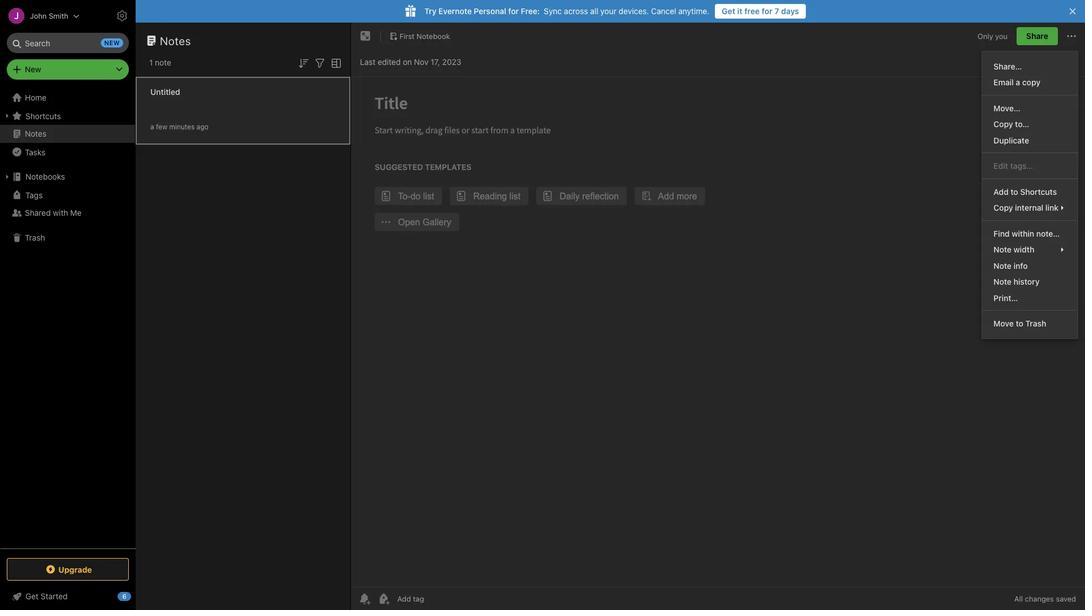 Task type: locate. For each thing, give the bounding box(es) containing it.
get started
[[25, 592, 68, 602]]

notes up note
[[160, 34, 191, 47]]

notes inside 'link'
[[25, 129, 46, 139]]

shortcuts down home
[[25, 111, 61, 121]]

notebook
[[417, 32, 450, 40]]

add tag image
[[377, 593, 391, 606]]

copy for copy internal link
[[994, 203, 1013, 213]]

home
[[25, 93, 46, 102]]

trash down print… link
[[1026, 319, 1047, 328]]

trash down 'shared'
[[25, 233, 45, 243]]

all
[[1015, 595, 1023, 604]]

tasks
[[25, 147, 45, 157]]

move… link
[[983, 100, 1078, 116]]

shortcuts button
[[0, 107, 135, 125]]

note left "info"
[[994, 261, 1012, 271]]

free:
[[521, 7, 540, 16]]

note for note info
[[994, 261, 1012, 271]]

Help and Learning task checklist field
[[0, 588, 136, 606]]

untitled
[[150, 87, 180, 97]]

get
[[722, 7, 736, 16], [25, 592, 38, 602]]

first notebook
[[400, 32, 450, 40]]

0 vertical spatial to
[[1011, 187, 1019, 196]]

2 vertical spatial note
[[994, 277, 1012, 287]]

print… link
[[983, 290, 1078, 306]]

notes
[[160, 34, 191, 47], [25, 129, 46, 139]]

0 horizontal spatial a
[[150, 123, 154, 131]]

a inside email a copy link
[[1016, 78, 1021, 87]]

note up print…
[[994, 277, 1012, 287]]

note
[[155, 58, 171, 67]]

1 vertical spatial trash
[[1026, 319, 1047, 328]]

1 horizontal spatial for
[[762, 7, 773, 16]]

last edited on nov 17, 2023
[[360, 57, 462, 67]]

a
[[1016, 78, 1021, 87], [150, 123, 154, 131]]

get inside "button"
[[722, 7, 736, 16]]

1 vertical spatial shortcuts
[[1021, 187, 1057, 196]]

add
[[994, 187, 1009, 196]]

shared
[[25, 208, 51, 218]]

tooltip
[[273, 30, 334, 52]]

copy inside field
[[994, 203, 1013, 213]]

shortcuts up the copy internal link link
[[1021, 187, 1057, 196]]

1 horizontal spatial shortcuts
[[1021, 187, 1057, 196]]

copy
[[994, 120, 1013, 129], [994, 203, 1013, 213]]

copy down add
[[994, 203, 1013, 213]]

1 horizontal spatial trash
[[1026, 319, 1047, 328]]

for left 'free:'
[[508, 7, 519, 16]]

to
[[1011, 187, 1019, 196], [1016, 319, 1024, 328]]

duplicate
[[994, 136, 1030, 145]]

2 note from the top
[[994, 261, 1012, 271]]

Note width field
[[983, 242, 1078, 258]]

2 copy from the top
[[994, 203, 1013, 213]]

1 vertical spatial copy
[[994, 203, 1013, 213]]

add filters image
[[313, 56, 327, 70]]

cancel
[[651, 7, 676, 16]]

Add tag field
[[396, 594, 481, 604]]

only
[[978, 32, 994, 40]]

shortcuts
[[25, 111, 61, 121], [1021, 187, 1057, 196]]

copy internal link
[[994, 203, 1059, 213]]

tags
[[25, 190, 43, 200]]

note info
[[994, 261, 1028, 271]]

me
[[70, 208, 82, 218]]

changes
[[1025, 595, 1054, 604]]

2023
[[442, 57, 462, 67]]

0 vertical spatial get
[[722, 7, 736, 16]]

0 vertical spatial note
[[994, 245, 1012, 254]]

1 for from the left
[[508, 7, 519, 16]]

1 note from the top
[[994, 245, 1012, 254]]

edit tags…
[[994, 161, 1034, 171]]

0 vertical spatial a
[[1016, 78, 1021, 87]]

1 vertical spatial notes
[[25, 129, 46, 139]]

copy for copy to…
[[994, 120, 1013, 129]]

to right add
[[1011, 187, 1019, 196]]

1 vertical spatial to
[[1016, 319, 1024, 328]]

notes up tasks
[[25, 129, 46, 139]]

note info link
[[983, 258, 1078, 274]]

days
[[781, 7, 799, 16]]

new
[[104, 39, 120, 47]]

note
[[994, 245, 1012, 254], [994, 261, 1012, 271], [994, 277, 1012, 287]]

Add filters field
[[313, 55, 327, 70]]

get left started
[[25, 592, 38, 602]]

it
[[738, 7, 743, 16]]

personal
[[474, 7, 506, 16]]

note width link
[[983, 242, 1078, 258]]

move
[[994, 319, 1014, 328]]

note…
[[1037, 229, 1060, 238]]

Sort options field
[[297, 55, 310, 70]]

edited
[[378, 57, 401, 67]]

0 horizontal spatial shortcuts
[[25, 111, 61, 121]]

all
[[590, 7, 599, 16]]

shortcuts inside dropdown list menu
[[1021, 187, 1057, 196]]

for left 7
[[762, 7, 773, 16]]

tree
[[0, 89, 136, 548]]

minutes
[[169, 123, 195, 131]]

0 horizontal spatial for
[[508, 7, 519, 16]]

a left few
[[150, 123, 154, 131]]

internal
[[1015, 203, 1044, 213]]

only you
[[978, 32, 1008, 40]]

1 copy from the top
[[994, 120, 1013, 129]]

3 note from the top
[[994, 277, 1012, 287]]

note down find
[[994, 245, 1012, 254]]

for for 7
[[762, 7, 773, 16]]

notes link
[[0, 125, 135, 143]]

0 vertical spatial notes
[[160, 34, 191, 47]]

notebooks
[[25, 172, 65, 181]]

find within note…
[[994, 229, 1060, 238]]

copy down move…
[[994, 120, 1013, 129]]

new search field
[[15, 33, 123, 53]]

2 for from the left
[[762, 7, 773, 16]]

0 vertical spatial shortcuts
[[25, 111, 61, 121]]

0 horizontal spatial notes
[[25, 129, 46, 139]]

for inside the get it free for 7 days "button"
[[762, 7, 773, 16]]

share…
[[994, 62, 1022, 71]]

0 horizontal spatial get
[[25, 592, 38, 602]]

few
[[156, 123, 167, 131]]

0 vertical spatial copy
[[994, 120, 1013, 129]]

try
[[425, 7, 437, 16]]

your
[[601, 7, 617, 16]]

1 vertical spatial get
[[25, 592, 38, 602]]

note inside "link"
[[994, 245, 1012, 254]]

tasks button
[[0, 143, 135, 161]]

get for get it free for 7 days
[[722, 7, 736, 16]]

to right "move" at the bottom right of page
[[1016, 319, 1024, 328]]

within
[[1012, 229, 1035, 238]]

a left the copy
[[1016, 78, 1021, 87]]

get inside the help and learning task checklist field
[[25, 592, 38, 602]]

1 horizontal spatial a
[[1016, 78, 1021, 87]]

get left the it
[[722, 7, 736, 16]]

1 horizontal spatial get
[[722, 7, 736, 16]]

add to shortcuts
[[994, 187, 1057, 196]]

0 vertical spatial trash
[[25, 233, 45, 243]]

1 vertical spatial note
[[994, 261, 1012, 271]]

find
[[994, 229, 1010, 238]]

dropdown list menu
[[983, 58, 1078, 332]]

get it free for 7 days button
[[715, 4, 806, 19]]

1 vertical spatial a
[[150, 123, 154, 131]]



Task type: vqa. For each thing, say whether or not it's contained in the screenshot.
1st tab list
no



Task type: describe. For each thing, give the bounding box(es) containing it.
shortcuts inside button
[[25, 111, 61, 121]]

notebooks link
[[0, 168, 135, 186]]

on
[[403, 57, 412, 67]]

note width
[[994, 245, 1035, 254]]

email
[[994, 78, 1014, 87]]

john
[[30, 12, 47, 20]]

ago
[[197, 123, 209, 131]]

sync
[[544, 7, 562, 16]]

note for note history
[[994, 277, 1012, 287]]

upgrade
[[58, 565, 92, 575]]

copy
[[1023, 78, 1041, 87]]

first
[[400, 32, 415, 40]]

add a reminder image
[[358, 593, 371, 606]]

for for free:
[[508, 7, 519, 16]]

new
[[25, 65, 41, 74]]

share… link
[[983, 58, 1078, 74]]

expand notebooks image
[[3, 172, 12, 181]]

to…
[[1015, 120, 1030, 129]]

tree containing home
[[0, 89, 136, 548]]

devices.
[[619, 7, 649, 16]]

6
[[122, 593, 126, 601]]

started
[[41, 592, 68, 602]]

try evernote personal for free: sync across all your devices. cancel anytime.
[[425, 7, 710, 16]]

find within note… link
[[983, 226, 1078, 242]]

trash inside dropdown list menu
[[1026, 319, 1047, 328]]

copy to… link
[[983, 116, 1078, 132]]

email a copy link
[[983, 74, 1078, 90]]

edit
[[994, 161, 1009, 171]]

upgrade button
[[7, 559, 129, 581]]

more actions image
[[1065, 29, 1079, 43]]

More actions field
[[1065, 27, 1079, 45]]

1 note
[[149, 58, 171, 67]]

trash link
[[0, 229, 135, 247]]

evernote
[[439, 7, 472, 16]]

get it free for 7 days
[[722, 7, 799, 16]]

shared with me
[[25, 208, 82, 218]]

Search text field
[[15, 33, 121, 53]]

last
[[360, 57, 376, 67]]

shared with me link
[[0, 204, 135, 222]]

tags button
[[0, 186, 135, 204]]

1
[[149, 58, 153, 67]]

email a copy
[[994, 78, 1041, 87]]

print…
[[994, 293, 1018, 303]]

copy internal link link
[[983, 200, 1078, 216]]

get for get started
[[25, 592, 38, 602]]

share button
[[1017, 27, 1058, 45]]

View options field
[[327, 55, 343, 70]]

link
[[1046, 203, 1059, 213]]

note for note width
[[994, 245, 1012, 254]]

expand note image
[[359, 29, 373, 43]]

free
[[745, 7, 760, 16]]

1 horizontal spatial notes
[[160, 34, 191, 47]]

across
[[564, 7, 588, 16]]

Account field
[[0, 5, 80, 27]]

move to trash
[[994, 319, 1047, 328]]

share
[[1027, 31, 1049, 41]]

duplicate link
[[983, 132, 1078, 148]]

saved
[[1056, 595, 1076, 604]]

tags…
[[1011, 161, 1034, 171]]

0 horizontal spatial trash
[[25, 233, 45, 243]]

note history link
[[983, 274, 1078, 290]]

first notebook button
[[386, 28, 454, 44]]

a few minutes ago
[[150, 123, 209, 131]]

all changes saved
[[1015, 595, 1076, 604]]

settings image
[[115, 9, 129, 23]]

move to trash link
[[983, 316, 1078, 332]]

to for add
[[1011, 187, 1019, 196]]

Note Editor text field
[[351, 77, 1086, 587]]

info
[[1014, 261, 1028, 271]]

smith
[[49, 12, 68, 20]]

note history
[[994, 277, 1040, 287]]

width
[[1014, 245, 1035, 254]]

nov
[[414, 57, 429, 67]]

move…
[[994, 103, 1021, 113]]

with
[[53, 208, 68, 218]]

17,
[[431, 57, 440, 67]]

home link
[[0, 89, 136, 107]]

7
[[775, 7, 779, 16]]

history
[[1014, 277, 1040, 287]]

click to collapse image
[[131, 590, 140, 603]]

Copy internal link field
[[983, 200, 1078, 216]]

to for move
[[1016, 319, 1024, 328]]

note window element
[[351, 23, 1086, 611]]

new button
[[7, 59, 129, 80]]

copy to…
[[994, 120, 1030, 129]]

add to shortcuts link
[[983, 184, 1078, 200]]

edit tags… link
[[983, 158, 1078, 174]]



